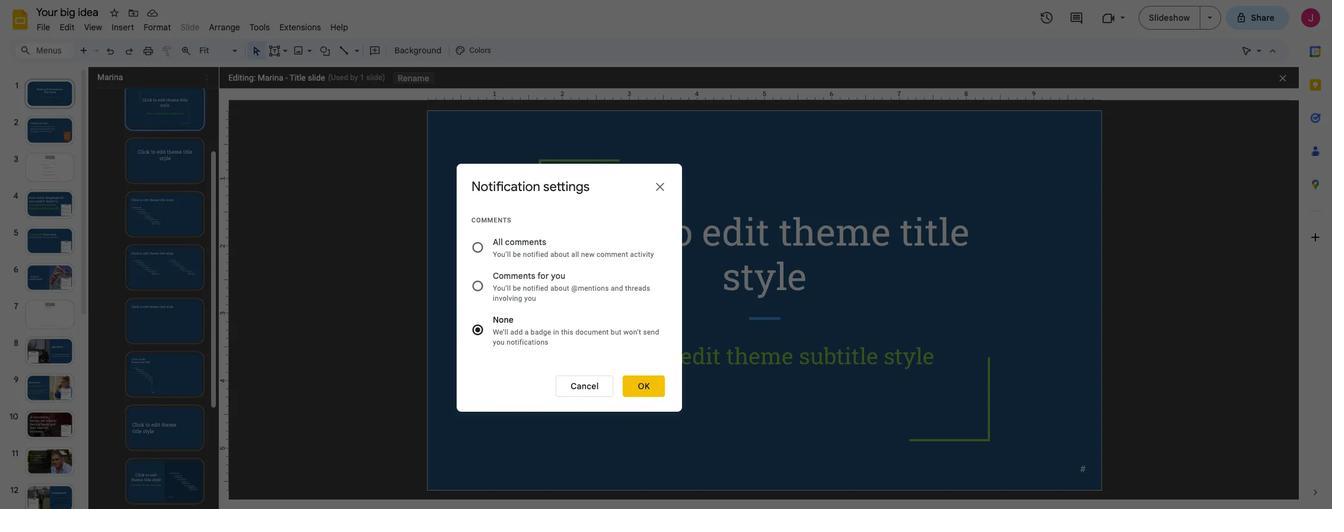 Task type: describe. For each thing, give the bounding box(es) containing it.
marina
[[258, 73, 284, 82]]

Rename text field
[[32, 5, 105, 19]]

menu bar inside menu bar banner
[[32, 15, 353, 35]]

you for none
[[493, 338, 505, 346]]

notifications
[[507, 338, 549, 346]]

activity
[[630, 250, 654, 259]]

(used
[[328, 73, 348, 82]]

notification settings application
[[0, 0, 1333, 509]]

notified inside all comments you'll be notified about all new comment activity
[[523, 250, 549, 259]]

background button
[[389, 42, 447, 59]]

close image
[[653, 180, 667, 194]]

a
[[525, 328, 529, 336]]

editing: marina - title slide (used by 1 slide)
[[228, 73, 385, 82]]

notification settings heading
[[472, 179, 590, 195]]

notification settings dialog
[[457, 164, 682, 412]]

notification settings
[[472, 179, 590, 195]]

rename button
[[392, 71, 435, 85]]

comments for comments for you you'll be notified about @mentions and threads involving you
[[493, 271, 536, 281]]

you for comments for you
[[524, 294, 536, 303]]

background
[[395, 45, 442, 56]]

and
[[611, 284, 623, 292]]

share. private to only me. image
[[1236, 12, 1247, 23]]

about inside comments for you you'll be notified about @mentions and threads involving you
[[551, 284, 570, 292]]

settings
[[543, 179, 590, 195]]

add
[[511, 328, 523, 336]]

be inside all comments you'll be notified about all new comment activity
[[513, 250, 521, 259]]

Menus field
[[15, 42, 74, 59]]

main toolbar
[[74, 42, 495, 59]]

all
[[493, 237, 503, 247]]

slide)
[[366, 73, 385, 82]]

comments for you you'll be notified about @mentions and threads involving you
[[493, 271, 651, 303]]

all comments you'll be notified about all new comment activity
[[493, 237, 654, 259]]

1
[[360, 73, 364, 82]]



Task type: locate. For each thing, give the bounding box(es) containing it.
1 vertical spatial notified
[[523, 284, 549, 292]]

none we'll add a badge in this document but won't send you notifications
[[493, 314, 659, 346]]

0 vertical spatial comments
[[472, 217, 512, 224]]

0 vertical spatial be
[[513, 250, 521, 259]]

about left all
[[551, 250, 570, 259]]

tab list inside menu bar banner
[[1299, 35, 1333, 476]]

none radio inside notification settings dialog
[[472, 269, 667, 303]]

comment
[[597, 250, 628, 259]]

all
[[572, 250, 579, 259]]

2 notified from the top
[[523, 284, 549, 292]]

0 horizontal spatial you
[[493, 338, 505, 346]]

about
[[551, 250, 570, 259], [551, 284, 570, 292]]

tab list
[[1299, 35, 1333, 476]]

about inside all comments you'll be notified about all new comment activity
[[551, 250, 570, 259]]

1 be from the top
[[513, 250, 521, 259]]

by
[[350, 73, 358, 82]]

1 you'll from the top
[[493, 250, 511, 259]]

comments up involving
[[493, 271, 536, 281]]

you'll
[[493, 250, 511, 259], [493, 284, 511, 292]]

@mentions
[[572, 284, 609, 292]]

involving
[[493, 294, 523, 303]]

menu bar
[[32, 15, 353, 35]]

you inside none we'll add a badge in this document but won't send you notifications
[[493, 338, 505, 346]]

mode and view toolbar
[[1238, 39, 1283, 62]]

2 vertical spatial you
[[493, 338, 505, 346]]

-
[[286, 73, 288, 82]]

1 vertical spatial you
[[524, 294, 536, 303]]

0 vertical spatial notified
[[523, 250, 549, 259]]

0 vertical spatial about
[[551, 250, 570, 259]]

be down comments
[[513, 250, 521, 259]]

notified down for
[[523, 284, 549, 292]]

none
[[493, 314, 514, 325]]

2 be from the top
[[513, 284, 521, 292]]

slide
[[308, 73, 325, 82]]

None radio
[[472, 269, 667, 303]]

in
[[553, 328, 559, 336]]

1 vertical spatial you'll
[[493, 284, 511, 292]]

you down we'll
[[493, 338, 505, 346]]

for
[[538, 271, 549, 281]]

badge
[[531, 328, 551, 336]]

2 you'll from the top
[[493, 284, 511, 292]]

1 about from the top
[[551, 250, 570, 259]]

editing:
[[228, 73, 256, 82]]

1 vertical spatial about
[[551, 284, 570, 292]]

comments for comments
[[472, 217, 512, 224]]

you'll down all
[[493, 250, 511, 259]]

notification
[[472, 179, 540, 195]]

comments option group
[[472, 235, 667, 347]]

Star checkbox
[[106, 5, 123, 21]]

2 horizontal spatial you
[[551, 271, 566, 281]]

you'll inside comments for you you'll be notified about @mentions and threads involving you
[[493, 284, 511, 292]]

be up involving
[[513, 284, 521, 292]]

notified
[[523, 250, 549, 259], [523, 284, 549, 292]]

comments up all
[[472, 217, 512, 224]]

title
[[290, 73, 306, 82]]

1 vertical spatial be
[[513, 284, 521, 292]]

0 vertical spatial you
[[551, 271, 566, 281]]

be inside comments for you you'll be notified about @mentions and threads involving you
[[513, 284, 521, 292]]

comments
[[505, 237, 547, 247]]

ok
[[638, 381, 650, 392]]

you right involving
[[524, 294, 536, 303]]

you'll inside all comments you'll be notified about all new comment activity
[[493, 250, 511, 259]]

this
[[561, 328, 574, 336]]

ok button
[[623, 376, 665, 397]]

be
[[513, 250, 521, 259], [513, 284, 521, 292]]

won't
[[624, 328, 641, 336]]

2 about from the top
[[551, 284, 570, 292]]

colors button
[[452, 42, 494, 59]]

rename
[[398, 73, 429, 84]]

None radio
[[472, 235, 667, 259], [472, 313, 667, 347], [472, 235, 667, 259], [472, 313, 667, 347]]

menu bar banner
[[0, 0, 1333, 509]]

but
[[611, 328, 622, 336]]

cancel
[[571, 381, 599, 392]]

new
[[581, 250, 595, 259]]

none radio containing comments for you
[[472, 269, 667, 303]]

you'll up involving
[[493, 284, 511, 292]]

send
[[643, 328, 659, 336]]

0 vertical spatial you'll
[[493, 250, 511, 259]]

comments
[[472, 217, 512, 224], [493, 271, 536, 281]]

1 notified from the top
[[523, 250, 549, 259]]

notified down comments
[[523, 250, 549, 259]]

colors
[[470, 46, 491, 55]]

we'll
[[493, 328, 509, 336]]

you
[[551, 271, 566, 281], [524, 294, 536, 303], [493, 338, 505, 346]]

you right for
[[551, 271, 566, 281]]

threads
[[625, 284, 651, 292]]

about left @mentions
[[551, 284, 570, 292]]

1 horizontal spatial you
[[524, 294, 536, 303]]

cancel button
[[556, 376, 614, 397]]

notified inside comments for you you'll be notified about @mentions and threads involving you
[[523, 284, 549, 292]]

document
[[576, 328, 609, 336]]

comments inside comments for you you'll be notified about @mentions and threads involving you
[[493, 271, 536, 281]]

1 vertical spatial comments
[[493, 271, 536, 281]]



Task type: vqa. For each thing, say whether or not it's contained in the screenshot.
Share. Anyone with the link. Anyone who has the link can access. No sign-in required. image
no



